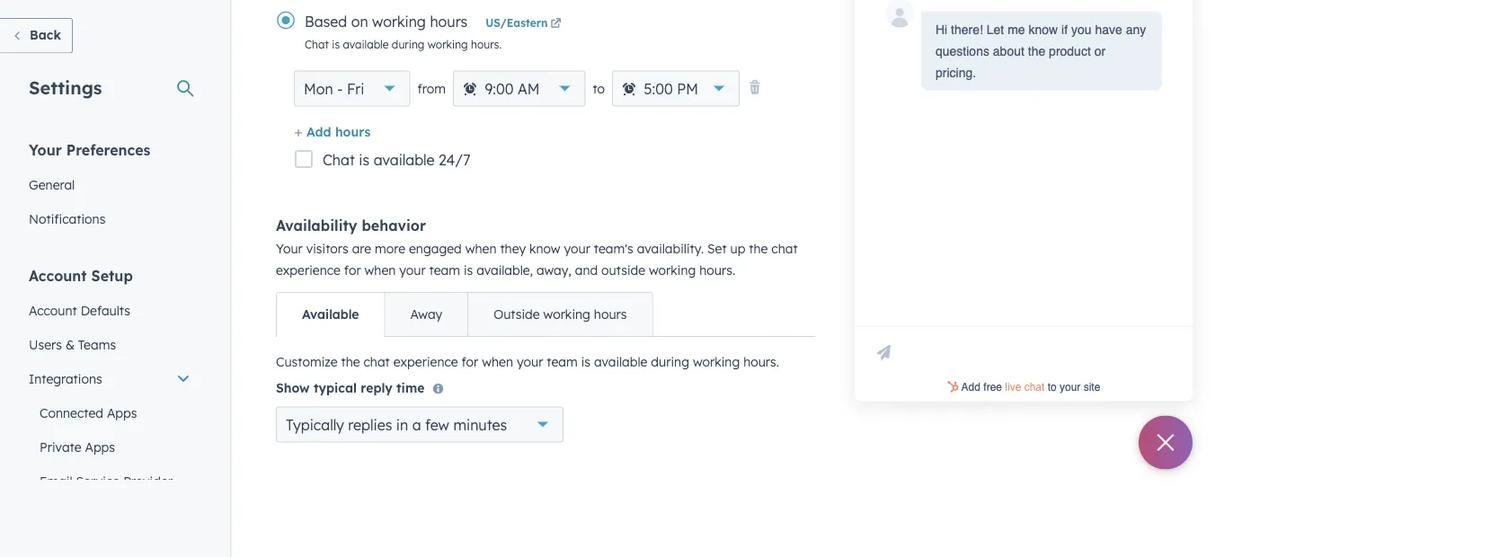 Task type: vqa. For each thing, say whether or not it's contained in the screenshot.
away,
yes



Task type: locate. For each thing, give the bounding box(es) containing it.
experience inside availability behavior your visitors are more engaged when they know your team's availability. set up the chat experience for when your team is available, away, and outside working hours.
[[276, 263, 341, 279]]

hi there! let me know if you have any questions about the product or pricing.
[[936, 22, 1146, 80]]

1 vertical spatial your
[[399, 263, 426, 279]]

and
[[575, 263, 598, 279]]

1 vertical spatial know
[[529, 241, 561, 257]]

is
[[332, 38, 340, 51], [359, 151, 370, 169], [464, 263, 473, 279], [581, 354, 591, 370]]

1 horizontal spatial during
[[651, 354, 689, 370]]

email
[[40, 473, 72, 489]]

account up account defaults
[[29, 267, 87, 285]]

chat down based
[[305, 38, 329, 51]]

1 horizontal spatial hours.
[[700, 263, 735, 279]]

chat down add hours "button"
[[323, 151, 355, 169]]

is down based
[[332, 38, 340, 51]]

team
[[429, 263, 460, 279], [547, 354, 578, 370]]

available down on
[[343, 38, 389, 51]]

account setup
[[29, 267, 133, 285]]

apps
[[107, 405, 137, 421], [85, 439, 115, 455]]

your
[[564, 241, 591, 257], [399, 263, 426, 279], [517, 354, 543, 370]]

1 horizontal spatial know
[[1029, 22, 1058, 37]]

hours up chat is available during working hours. on the top left
[[430, 12, 468, 30]]

the
[[1028, 44, 1046, 58], [749, 241, 768, 257], [341, 354, 360, 370]]

apps down integrations button
[[107, 405, 137, 421]]

0 vertical spatial hours
[[430, 12, 468, 30]]

chat is available during working hours.
[[305, 38, 502, 51]]

0 vertical spatial your
[[29, 141, 62, 159]]

0 vertical spatial apps
[[107, 405, 137, 421]]

link opens in a new window image
[[551, 16, 561, 32]]

1 horizontal spatial hours
[[430, 12, 468, 30]]

2 horizontal spatial hours
[[594, 307, 627, 323]]

account defaults link
[[18, 293, 201, 328]]

when left they
[[465, 241, 497, 257]]

users & teams link
[[18, 328, 201, 362]]

account for account defaults
[[29, 302, 77, 318]]

your down more
[[399, 263, 426, 279]]

account defaults
[[29, 302, 130, 318]]

account
[[29, 267, 87, 285], [29, 302, 77, 318]]

0 horizontal spatial hours
[[335, 124, 371, 140]]

hubspot-live-chat-viral-iframe element
[[858, 379, 1189, 397]]

0 vertical spatial experience
[[276, 263, 341, 279]]

0 horizontal spatial the
[[341, 354, 360, 370]]

1 vertical spatial your
[[276, 241, 303, 257]]

available for 24/7
[[374, 151, 435, 169]]

2 horizontal spatial the
[[1028, 44, 1046, 58]]

us/eastern
[[486, 16, 548, 30]]

1 vertical spatial experience
[[393, 354, 458, 370]]

chat
[[305, 38, 329, 51], [323, 151, 355, 169]]

a
[[412, 416, 421, 434]]

0 horizontal spatial chat
[[364, 354, 390, 370]]

the inside availability behavior your visitors are more engaged when they know your team's availability. set up the chat experience for when your team is available, away, and outside working hours.
[[749, 241, 768, 257]]

know up away, on the left of page
[[529, 241, 561, 257]]

5:00 pm button
[[612, 71, 740, 107]]

0 vertical spatial available
[[343, 38, 389, 51]]

chat right up
[[772, 241, 798, 257]]

0 vertical spatial your
[[564, 241, 591, 257]]

the right up
[[749, 241, 768, 257]]

customize
[[276, 354, 338, 370]]

connected apps
[[40, 405, 137, 421]]

1 vertical spatial team
[[547, 354, 578, 370]]

chat is available 24/7
[[323, 151, 471, 169]]

your up the and
[[564, 241, 591, 257]]

0 vertical spatial chat
[[772, 241, 798, 257]]

mon - fri button
[[294, 71, 410, 107]]

your preferences
[[29, 141, 150, 159]]

1 vertical spatial account
[[29, 302, 77, 318]]

service
[[76, 473, 120, 489]]

experience up the time
[[393, 354, 458, 370]]

0 horizontal spatial team
[[429, 263, 460, 279]]

about
[[993, 44, 1025, 58]]

0 horizontal spatial know
[[529, 241, 561, 257]]

1 vertical spatial apps
[[85, 439, 115, 455]]

1 vertical spatial during
[[651, 354, 689, 370]]

or
[[1095, 44, 1106, 58]]

general
[[29, 177, 75, 192]]

for inside availability behavior your visitors are more engaged when they know your team's availability. set up the chat experience for when your team is available, away, and outside working hours.
[[344, 263, 361, 279]]

experience down "visitors"
[[276, 263, 341, 279]]

for up minutes at left bottom
[[462, 354, 479, 370]]

me
[[1008, 22, 1025, 37]]

0 vertical spatial the
[[1028, 44, 1046, 58]]

0 vertical spatial chat
[[305, 38, 329, 51]]

team down engaged
[[429, 263, 460, 279]]

0 horizontal spatial your
[[399, 263, 426, 279]]

general link
[[18, 168, 201, 202]]

0 vertical spatial during
[[392, 38, 425, 51]]

users & teams
[[29, 337, 116, 352]]

2 horizontal spatial hours.
[[744, 354, 779, 370]]

know
[[1029, 22, 1058, 37], [529, 241, 561, 257]]

defaults
[[81, 302, 130, 318]]

your
[[29, 141, 62, 159], [276, 241, 303, 257]]

show
[[276, 381, 310, 396]]

1 horizontal spatial experience
[[393, 354, 458, 370]]

mon
[[304, 80, 333, 98]]

typically replies in a few minutes
[[286, 416, 507, 434]]

2 vertical spatial the
[[341, 354, 360, 370]]

team down outside working hours link
[[547, 354, 578, 370]]

your up general
[[29, 141, 62, 159]]

apps up service
[[85, 439, 115, 455]]

is inside availability behavior your visitors are more engaged when they know your team's availability. set up the chat experience for when your team is available, away, and outside working hours.
[[464, 263, 473, 279]]

know left if
[[1029, 22, 1058, 37]]

notifications link
[[18, 202, 201, 236]]

1 account from the top
[[29, 267, 87, 285]]

5:00
[[644, 80, 673, 98]]

0 vertical spatial team
[[429, 263, 460, 279]]

1 vertical spatial available
[[374, 151, 435, 169]]

0 vertical spatial account
[[29, 267, 87, 285]]

available,
[[477, 263, 533, 279]]

1 vertical spatial when
[[365, 263, 396, 279]]

account inside account defaults "link"
[[29, 302, 77, 318]]

your down the availability
[[276, 241, 303, 257]]

0 horizontal spatial for
[[344, 263, 361, 279]]

hours right add
[[335, 124, 371, 140]]

away
[[410, 307, 442, 323]]

up
[[730, 241, 746, 257]]

link opens in a new window image
[[551, 19, 561, 30]]

0 vertical spatial for
[[344, 263, 361, 279]]

when
[[465, 241, 497, 257], [365, 263, 396, 279], [482, 354, 513, 370]]

account up users
[[29, 302, 77, 318]]

1 vertical spatial hours.
[[700, 263, 735, 279]]

is down add hours
[[359, 151, 370, 169]]

replies
[[348, 416, 392, 434]]

any
[[1126, 22, 1146, 37]]

chat
[[772, 241, 798, 257], [364, 354, 390, 370]]

away,
[[537, 263, 572, 279]]

1 vertical spatial chat
[[364, 354, 390, 370]]

typical
[[314, 381, 357, 396]]

outside
[[494, 307, 540, 323]]

experience
[[276, 263, 341, 279], [393, 354, 458, 370]]

0 vertical spatial know
[[1029, 22, 1058, 37]]

the right about
[[1028, 44, 1046, 58]]

is down outside working hours
[[581, 354, 591, 370]]

1 horizontal spatial for
[[462, 354, 479, 370]]

0 vertical spatial hours.
[[471, 38, 502, 51]]

tab list containing available
[[276, 292, 653, 337]]

reply
[[361, 381, 393, 396]]

hours down outside
[[594, 307, 627, 323]]

&
[[66, 337, 75, 352]]

1 horizontal spatial your
[[276, 241, 303, 257]]

add
[[307, 124, 331, 140]]

for down are
[[344, 263, 361, 279]]

chat for chat is available 24/7
[[323, 151, 355, 169]]

9:00 am button
[[453, 71, 586, 107]]

0 horizontal spatial experience
[[276, 263, 341, 279]]

chat up reply
[[364, 354, 390, 370]]

few
[[425, 416, 449, 434]]

1 vertical spatial the
[[749, 241, 768, 257]]

is left available,
[[464, 263, 473, 279]]

2 vertical spatial when
[[482, 354, 513, 370]]

1 horizontal spatial chat
[[772, 241, 798, 257]]

available down outside working hours
[[594, 354, 647, 370]]

1 vertical spatial chat
[[323, 151, 355, 169]]

1 horizontal spatial your
[[517, 354, 543, 370]]

1 vertical spatial hours
[[335, 124, 371, 140]]

add hours
[[307, 124, 371, 140]]

when down more
[[365, 263, 396, 279]]

0 vertical spatial when
[[465, 241, 497, 257]]

for
[[344, 263, 361, 279], [462, 354, 479, 370]]

your down outside
[[517, 354, 543, 370]]

working inside availability behavior your visitors are more engaged when they know your team's availability. set up the chat experience for when your team is available, away, and outside working hours.
[[649, 263, 696, 279]]

2 vertical spatial your
[[517, 354, 543, 370]]

during
[[392, 38, 425, 51], [651, 354, 689, 370]]

hours
[[430, 12, 468, 30], [335, 124, 371, 140], [594, 307, 627, 323]]

outside working hours
[[494, 307, 627, 323]]

the up "show typical reply time"
[[341, 354, 360, 370]]

1 horizontal spatial the
[[749, 241, 768, 257]]

2 account from the top
[[29, 302, 77, 318]]

tab list
[[276, 292, 653, 337]]

am
[[518, 80, 540, 98]]

your preferences element
[[18, 140, 201, 236]]

available left the 24/7
[[374, 151, 435, 169]]

when down outside
[[482, 354, 513, 370]]



Task type: describe. For each thing, give the bounding box(es) containing it.
visitors
[[306, 241, 349, 257]]

agent says: hi there! let me know if you have any questions about the product or pricing. element
[[936, 19, 1148, 83]]

teams
[[78, 337, 116, 352]]

they
[[500, 241, 526, 257]]

9:00
[[485, 80, 514, 98]]

typically replies in a few minutes button
[[276, 407, 564, 443]]

hi
[[936, 22, 948, 37]]

working inside tab list
[[543, 307, 590, 323]]

chat inside availability behavior your visitors are more engaged when they know your team's availability. set up the chat experience for when your team is available, away, and outside working hours.
[[772, 241, 798, 257]]

available for during
[[343, 38, 389, 51]]

typically
[[286, 416, 344, 434]]

fri
[[347, 80, 364, 98]]

available link
[[277, 293, 384, 336]]

setup
[[91, 267, 133, 285]]

pricing.
[[936, 65, 976, 80]]

have
[[1095, 22, 1123, 37]]

outside
[[601, 263, 646, 279]]

customize the chat experience for when your team is available during working hours.
[[276, 354, 779, 370]]

you
[[1071, 22, 1092, 37]]

availability
[[276, 217, 357, 235]]

team inside availability behavior your visitors are more engaged when they know your team's availability. set up the chat experience for when your team is available, away, and outside working hours.
[[429, 263, 460, 279]]

know inside availability behavior your visitors are more engaged when they know your team's availability. set up the chat experience for when your team is available, away, and outside working hours.
[[529, 241, 561, 257]]

time
[[396, 381, 425, 396]]

engaged
[[409, 241, 462, 257]]

let
[[987, 22, 1004, 37]]

private apps link
[[18, 430, 201, 464]]

on
[[351, 12, 368, 30]]

account for account setup
[[29, 267, 87, 285]]

connected
[[40, 405, 103, 421]]

the inside hi there! let me know if you have any questions about the product or pricing.
[[1028, 44, 1046, 58]]

away link
[[384, 293, 468, 336]]

2 vertical spatial hours.
[[744, 354, 779, 370]]

availability behavior your visitors are more engaged when they know your team's availability. set up the chat experience for when your team is available, away, and outside working hours.
[[276, 217, 798, 279]]

preferences
[[66, 141, 150, 159]]

there!
[[951, 22, 983, 37]]

minutes
[[453, 416, 507, 434]]

your inside availability behavior your visitors are more engaged when they know your team's availability. set up the chat experience for when your team is available, away, and outside working hours.
[[276, 241, 303, 257]]

hours inside "button"
[[335, 124, 371, 140]]

1 vertical spatial for
[[462, 354, 479, 370]]

integrations button
[[18, 362, 201, 396]]

0 horizontal spatial hours.
[[471, 38, 502, 51]]

product
[[1049, 44, 1091, 58]]

to
[[593, 81, 605, 96]]

add hours button
[[294, 121, 371, 145]]

0 horizontal spatial during
[[392, 38, 425, 51]]

account setup element
[[18, 266, 201, 557]]

mon - fri
[[304, 80, 364, 98]]

email service provider link
[[18, 464, 201, 498]]

private apps
[[40, 439, 115, 455]]

users
[[29, 337, 62, 352]]

integrations
[[29, 371, 102, 387]]

hours. inside availability behavior your visitors are more engaged when they know your team's availability. set up the chat experience for when your team is available, away, and outside working hours.
[[700, 263, 735, 279]]

questions
[[936, 44, 990, 58]]

from
[[418, 81, 446, 96]]

show typical reply time
[[276, 381, 425, 396]]

are
[[352, 241, 371, 257]]

apps for private apps
[[85, 439, 115, 455]]

24/7
[[439, 151, 471, 169]]

more
[[375, 241, 405, 257]]

team's
[[594, 241, 634, 257]]

-
[[337, 80, 343, 98]]

set
[[707, 241, 727, 257]]

9:00 am
[[485, 80, 540, 98]]

know inside hi there! let me know if you have any questions about the product or pricing.
[[1029, 22, 1058, 37]]

5:00 pm
[[644, 80, 698, 98]]

based on working hours
[[305, 12, 468, 30]]

back link
[[0, 18, 73, 53]]

availability.
[[637, 241, 704, 257]]

back
[[30, 27, 61, 43]]

if
[[1062, 22, 1068, 37]]

behavior
[[362, 217, 426, 235]]

in
[[396, 416, 408, 434]]

provider
[[123, 473, 173, 489]]

settings
[[29, 76, 102, 98]]

email service provider
[[40, 473, 173, 489]]

chat for chat is available during working hours.
[[305, 38, 329, 51]]

based
[[305, 12, 347, 30]]

1 horizontal spatial team
[[547, 354, 578, 370]]

apps for connected apps
[[107, 405, 137, 421]]

pm
[[677, 80, 698, 98]]

private
[[40, 439, 81, 455]]

connected apps link
[[18, 396, 201, 430]]

0 horizontal spatial your
[[29, 141, 62, 159]]

available
[[302, 307, 359, 323]]

2 horizontal spatial your
[[564, 241, 591, 257]]

2 vertical spatial hours
[[594, 307, 627, 323]]

2 vertical spatial available
[[594, 354, 647, 370]]

us/eastern link
[[486, 16, 564, 32]]

notifications
[[29, 211, 106, 227]]



